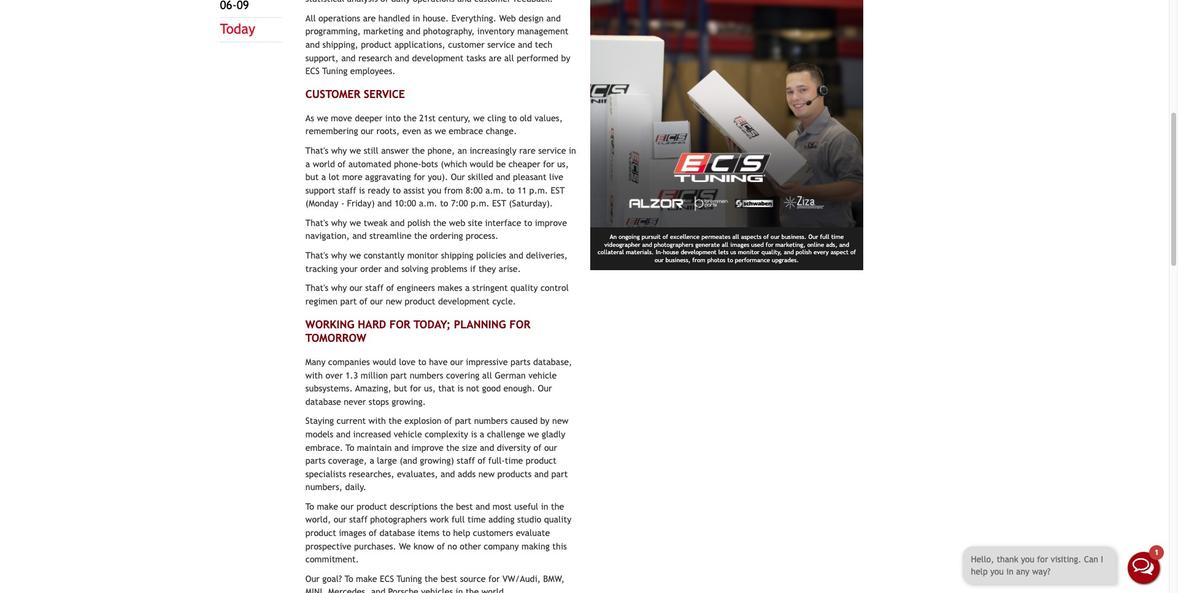 Task type: locate. For each thing, give the bounding box(es) containing it.
0 horizontal spatial service
[[487, 39, 515, 50]]

best up vehicles
[[440, 574, 457, 585]]

ecs down support,
[[305, 66, 320, 76]]

part inside many companies would love to have our impressive parts database, with over 1.3 million part       numbers covering all german vehicle subsystems. amazing, but for us, that is not good enough.       our database never stops growing.
[[390, 370, 407, 381]]

parts inside many companies would love to have our impressive parts database, with over 1.3 million part       numbers covering all german vehicle subsystems. amazing, but for us, that is not good enough.       our database never stops growing.
[[510, 357, 531, 367]]

embrace.
[[305, 443, 343, 453]]

problems
[[431, 264, 467, 274]]

quality up this
[[544, 515, 571, 525]]

most
[[493, 502, 512, 512]]

in inside that's why we still answer the phone, an increasingly rare service in a world of       automated phone-bots (which would be cheaper for us, but a lot more aggravating for you).       our skilled and pleasant live support staff is ready to assist you from 8:00 a.m. to       11 p.m. est (monday - friday) and 10:00 a.m. to 7:00 p.m. est (saturday).
[[569, 145, 576, 156]]

0 horizontal spatial but
[[305, 172, 319, 182]]

0 vertical spatial with
[[305, 370, 323, 381]]

that's why we still answer the phone, an increasingly rare service in a world of       automated phone-bots (which would be cheaper for us, but a lot more aggravating for you).       our skilled and pleasant live support staff is ready to assist you from 8:00 a.m. to       11 p.m. est (monday - friday) and 10:00 a.m. to 7:00 p.m. est (saturday).
[[305, 145, 576, 209]]

1 vertical spatial is
[[457, 384, 464, 394]]

that's for that's why we constantly monitor shipping policies and deliveries, tracking your order       and solving problems if they arise.
[[305, 250, 329, 261]]

product up the research
[[361, 39, 392, 50]]

by up gladly
[[540, 416, 550, 427]]

best up help
[[456, 502, 473, 512]]

automated
[[348, 159, 391, 169]]

tuning
[[322, 66, 348, 76], [397, 574, 422, 585]]

that's inside that's why we constantly monitor shipping policies and deliveries, tracking your order       and solving problems if they arise.
[[305, 250, 329, 261]]

numbers down the have in the left of the page
[[410, 370, 443, 381]]

0 horizontal spatial vehicle
[[394, 429, 422, 440]]

1 why from the top
[[331, 145, 347, 156]]

remembering
[[305, 126, 358, 136]]

tomorrow
[[305, 332, 366, 345]]

for up quality,
[[766, 242, 774, 248]]

images up purchases. in the bottom of the page
[[339, 528, 366, 539]]

est down live
[[551, 185, 565, 196]]

new down full-
[[478, 469, 495, 480]]

0 vertical spatial p.m.
[[529, 185, 548, 196]]

we down caused
[[528, 429, 539, 440]]

live
[[549, 172, 563, 182]]

adds
[[458, 469, 476, 480]]

ecs inside our goal? to make ecs tuning the best source for vw/audi, bmw, mini, mercedes, and       porsche vehicles in the world.
[[380, 574, 394, 585]]

1 horizontal spatial time
[[505, 456, 523, 466]]

our up online
[[808, 234, 818, 241]]

0 horizontal spatial time
[[467, 515, 486, 525]]

0 horizontal spatial polish
[[407, 218, 431, 228]]

and down growing)
[[441, 469, 455, 480]]

to inside as we move deeper into the 21st century, we cling to old values, remembering our roots,       even as we embrace change.
[[509, 113, 517, 123]]

for inside many companies would love to have our impressive parts database, with over 1.3 million part       numbers covering all german vehicle subsystems. amazing, but for us, that is not good enough.       our database never stops growing.
[[410, 384, 421, 394]]

est up interface
[[492, 198, 506, 209]]

and
[[546, 13, 561, 23], [406, 26, 420, 36], [305, 39, 320, 50], [518, 39, 532, 50], [341, 52, 356, 63], [395, 52, 409, 63], [496, 172, 510, 182], [377, 198, 392, 209], [390, 218, 405, 228], [352, 231, 367, 241], [642, 242, 652, 248], [839, 242, 849, 248], [784, 249, 794, 256], [509, 250, 523, 261], [384, 264, 399, 274], [336, 429, 350, 440], [394, 443, 409, 453], [480, 443, 494, 453], [441, 469, 455, 480], [534, 469, 549, 480], [475, 502, 490, 512], [371, 587, 385, 594]]

subsystems.
[[305, 384, 353, 394]]

0 horizontal spatial tuning
[[322, 66, 348, 76]]

an
[[610, 234, 617, 241]]

2 vertical spatial to
[[345, 574, 353, 585]]

and left most
[[475, 502, 490, 512]]

parts down embrace.
[[305, 456, 325, 466]]

images inside an ongoing pursuit of excellence permeates all aspects of our business. our full time videographer and photographers generate all images used for marketing, online ads, and collateral materials. in-house development lets us monitor quality, and polish every aspect of our business, from photos to performance upgrades.
[[730, 242, 749, 248]]

0 vertical spatial service
[[487, 39, 515, 50]]

us, inside that's why we still answer the phone, an increasingly rare service in a world of       automated phone-bots (which would be cheaper for us, but a lot more aggravating for you).       our skilled and pleasant live support staff is ready to assist you from 8:00 a.m. to       11 p.m. est (monday - friday) and 10:00 a.m. to 7:00 p.m. est (saturday).
[[557, 159, 569, 169]]

numbers
[[410, 370, 443, 381], [474, 416, 508, 427]]

0 horizontal spatial with
[[305, 370, 323, 381]]

1 vertical spatial by
[[540, 416, 550, 427]]

would inside many companies would love to have our impressive parts database, with over 1.3 million part       numbers covering all german vehicle subsystems. amazing, but for us, that is not good enough.       our database never stops growing.
[[373, 357, 396, 367]]

1 vertical spatial full
[[452, 515, 465, 525]]

of up hard
[[359, 296, 367, 307]]

a left lot
[[321, 172, 326, 182]]

customer service
[[305, 88, 405, 101]]

3 why from the top
[[331, 250, 347, 261]]

why for constantly
[[331, 250, 347, 261]]

why inside that's why we still answer the phone, an increasingly rare service in a world of       automated phone-bots (which would be cheaper for us, but a lot more aggravating for you).       our skilled and pleasant live support staff is ready to assist you from 8:00 a.m. to       11 p.m. est (monday - friday) and 10:00 a.m. to 7:00 p.m. est (saturday).
[[331, 145, 347, 156]]

4 that's from the top
[[305, 283, 329, 293]]

to up world,
[[305, 502, 314, 512]]

1 horizontal spatial by
[[561, 52, 570, 63]]

1 vertical spatial tuning
[[397, 574, 422, 585]]

the inside as we move deeper into the 21st century, we cling to old values, remembering our roots,       even as we embrace change.
[[403, 113, 417, 123]]

that's inside that's why our staff of engineers makes a stringent quality control regimen part of our new product development cycle.
[[305, 283, 329, 293]]

skilled
[[468, 172, 493, 182]]

planning
[[454, 318, 506, 331]]

our up hard
[[370, 296, 383, 307]]

staff up the adds
[[457, 456, 475, 466]]

a up researches, at the left of the page
[[370, 456, 374, 466]]

1 vertical spatial a.m.
[[419, 198, 437, 209]]

1 that's from the top
[[305, 145, 329, 156]]

our up covering
[[450, 357, 463, 367]]

more
[[342, 172, 362, 182]]

is left not in the bottom of the page
[[457, 384, 464, 394]]

century,
[[438, 113, 471, 123]]

0 vertical spatial tuning
[[322, 66, 348, 76]]

that's up the navigation,
[[305, 218, 329, 228]]

but up support
[[305, 172, 319, 182]]

0 vertical spatial images
[[730, 242, 749, 248]]

our inside as we move deeper into the 21st century, we cling to old values, remembering our roots,       even as we embrace change.
[[361, 126, 374, 136]]

part down gladly
[[551, 469, 568, 480]]

2 vertical spatial is
[[471, 429, 477, 440]]

in right useful
[[541, 502, 548, 512]]

0 horizontal spatial quality
[[510, 283, 538, 293]]

0 horizontal spatial would
[[373, 357, 396, 367]]

1 vertical spatial from
[[692, 257, 705, 264]]

arise.
[[499, 264, 521, 274]]

our down your
[[350, 283, 363, 293]]

to inside that's why we tweak and polish the web site interface to improve navigation, and streamline       the ordering process.
[[524, 218, 532, 228]]

from up 7:00
[[444, 185, 463, 196]]

0 vertical spatial quality
[[510, 283, 538, 293]]

adding
[[488, 515, 515, 525]]

useful
[[514, 502, 538, 512]]

quality up cycle.
[[510, 283, 538, 293]]

0 vertical spatial improve
[[535, 218, 567, 228]]

0 vertical spatial time
[[831, 234, 844, 241]]

for inside our goal? to make ecs tuning the best source for vw/audi, bmw, mini, mercedes, and       porsche vehicles in the world.
[[488, 574, 500, 585]]

of left engineers
[[386, 283, 394, 293]]

2 that's from the top
[[305, 218, 329, 228]]

1 horizontal spatial p.m.
[[529, 185, 548, 196]]

full up ads,
[[820, 234, 829, 241]]

our right enough.
[[538, 384, 552, 394]]

1 horizontal spatial service
[[538, 145, 566, 156]]

1 horizontal spatial full
[[820, 234, 829, 241]]

our
[[451, 172, 465, 182], [808, 234, 818, 241], [538, 384, 552, 394], [305, 574, 320, 585]]

service down inventory
[[487, 39, 515, 50]]

all inside all operations are handled in house. everything. web design and programming, marketing       and photography, inventory management and shipping, product applications, customer service       and tech support, and research and development tasks are all performed by ecs tuning employees.
[[504, 52, 514, 63]]

8:00
[[465, 185, 483, 196]]

numbers,
[[305, 482, 342, 493]]

polish down online
[[796, 249, 812, 256]]

p.m. down 8:00
[[471, 198, 489, 209]]

for right hard
[[389, 318, 410, 331]]

we inside that's why we tweak and polish the web site interface to improve navigation, and streamline       the ordering process.
[[350, 218, 361, 228]]

items
[[418, 528, 440, 539]]

1 vertical spatial parts
[[305, 456, 325, 466]]

evaluates,
[[397, 469, 438, 480]]

full inside an ongoing pursuit of excellence permeates all aspects of our business. our full time videographer and photographers generate all images used for marketing, online ads, and collateral materials. in-house development lets us monitor quality, and polish every aspect of our business, from photos to performance upgrades.
[[820, 234, 829, 241]]

1 vertical spatial quality
[[544, 515, 571, 525]]

to right love
[[418, 357, 426, 367]]

from left photos
[[692, 257, 705, 264]]

1 vertical spatial ecs
[[380, 574, 394, 585]]

that's inside that's why we tweak and polish the web site interface to improve navigation, and streamline       the ordering process.
[[305, 218, 329, 228]]

cycle.
[[492, 296, 516, 307]]

are right tasks
[[489, 52, 502, 63]]

million
[[361, 370, 388, 381]]

working
[[305, 318, 354, 331]]

the up ordering
[[433, 218, 446, 228]]

1 horizontal spatial database
[[379, 528, 415, 539]]

customer
[[448, 39, 485, 50]]

lot
[[329, 172, 339, 182]]

0 horizontal spatial new
[[386, 296, 402, 307]]

all down impressive
[[482, 370, 492, 381]]

a inside that's why our staff of engineers makes a stringent quality control regimen part of our new product development cycle.
[[465, 283, 470, 293]]

part up complexity
[[455, 416, 471, 427]]

and inside our goal? to make ecs tuning the best source for vw/audi, bmw, mini, mercedes, and       porsche vehicles in the world.
[[371, 587, 385, 594]]

that's inside that's why we still answer the phone, an increasingly rare service in a world of       automated phone-bots (which would be cheaper for us, but a lot more aggravating for you).       our skilled and pleasant live support staff is ready to assist you from 8:00 a.m. to       11 p.m. est (monday - friday) and 10:00 a.m. to 7:00 p.m. est (saturday).
[[305, 145, 329, 156]]

lets
[[718, 249, 728, 256]]

and right products
[[534, 469, 549, 480]]

time up help
[[467, 515, 486, 525]]

monitor up solving
[[407, 250, 438, 261]]

numbers inside many companies would love to have our impressive parts database, with over 1.3 million part       numbers covering all german vehicle subsystems. amazing, but for us, that is not good enough.       our database never stops growing.
[[410, 370, 443, 381]]

0 vertical spatial ecs
[[305, 66, 320, 76]]

polish
[[407, 218, 431, 228], [796, 249, 812, 256]]

1 vertical spatial new
[[552, 416, 568, 427]]

we inside that's why we constantly monitor shipping policies and deliveries, tracking your order       and solving problems if they arise.
[[350, 250, 361, 261]]

of inside that's why we still answer the phone, an increasingly rare service in a world of       automated phone-bots (which would be cheaper for us, but a lot more aggravating for you).       our skilled and pleasant live support staff is ready to assist you from 8:00 a.m. to       11 p.m. est (monday - friday) and 10:00 a.m. to 7:00 p.m. est (saturday).
[[338, 159, 346, 169]]

11
[[517, 185, 527, 196]]

no
[[447, 542, 457, 552]]

0 horizontal spatial ecs
[[305, 66, 320, 76]]

explosion
[[404, 416, 442, 427]]

database inside many companies would love to have our impressive parts database, with over 1.3 million part       numbers covering all german vehicle subsystems. amazing, but for us, that is not good enough.       our database never stops growing.
[[305, 397, 341, 407]]

4 why from the top
[[331, 283, 347, 293]]

0 vertical spatial make
[[317, 502, 338, 512]]

is up size
[[471, 429, 477, 440]]

size
[[462, 443, 477, 453]]

today link
[[220, 21, 255, 37]]

0 vertical spatial a.m.
[[485, 185, 504, 196]]

monitor inside an ongoing pursuit of excellence permeates all aspects of our business. our full time videographer and photographers generate all images used for marketing, online ads, and collateral materials. in-house development lets us monitor quality, and polish every aspect of our business, from photos to performance upgrades.
[[738, 249, 760, 256]]

why inside that's why we tweak and polish the web site interface to improve navigation, and streamline       the ordering process.
[[331, 218, 347, 228]]

photographers
[[654, 242, 693, 248], [370, 515, 427, 525]]

but up growing.
[[394, 384, 407, 394]]

new up gladly
[[552, 416, 568, 427]]

0 horizontal spatial monitor
[[407, 250, 438, 261]]

best
[[456, 502, 473, 512], [440, 574, 457, 585]]

product inside that's why our staff of engineers makes a stringent quality control regimen part of our new product development cycle.
[[405, 296, 435, 307]]

1 vertical spatial us,
[[424, 384, 436, 394]]

but inside that's why we still answer the phone, an increasingly rare service in a world of       automated phone-bots (which would be cheaper for us, but a lot more aggravating for you).       our skilled and pleasant live support staff is ready to assist you from 8:00 a.m. to       11 p.m. est (monday - friday) and 10:00 a.m. to 7:00 p.m. est (saturday).
[[305, 172, 319, 182]]

we right the as
[[317, 113, 328, 123]]

staff inside that's why we still answer the phone, an increasingly rare service in a world of       automated phone-bots (which would be cheaper for us, but a lot more aggravating for you).       our skilled and pleasant live support staff is ready to assist you from 8:00 a.m. to       11 p.m. est (monday - friday) and 10:00 a.m. to 7:00 p.m. est (saturday).
[[338, 185, 356, 196]]

1 horizontal spatial with
[[368, 416, 386, 427]]

new down engineers
[[386, 296, 402, 307]]

parts
[[510, 357, 531, 367], [305, 456, 325, 466]]

0 vertical spatial from
[[444, 185, 463, 196]]

of up purchases. in the bottom of the page
[[369, 528, 377, 539]]

ongoing
[[619, 234, 640, 241]]

german
[[495, 370, 526, 381]]

tuning inside our goal? to make ecs tuning the best source for vw/audi, bmw, mini, mercedes, and       porsche vehicles in the world.
[[397, 574, 422, 585]]

a.m. down skilled
[[485, 185, 504, 196]]

why down your
[[331, 283, 347, 293]]

1 vertical spatial numbers
[[474, 416, 508, 427]]

in
[[413, 13, 420, 23], [569, 145, 576, 156], [541, 502, 548, 512], [456, 587, 463, 594]]

part down love
[[390, 370, 407, 381]]

shipping,
[[322, 39, 358, 50]]

development inside all operations are handled in house. everything. web design and programming, marketing       and photography, inventory management and shipping, product applications, customer service       and tech support, and research and development tasks are all performed by ecs tuning employees.
[[412, 52, 464, 63]]

not
[[466, 384, 479, 394]]

in left house.
[[413, 13, 420, 23]]

that's for that's why our staff of engineers makes a stringent quality control regimen part of our new product development cycle.
[[305, 283, 329, 293]]

0 horizontal spatial by
[[540, 416, 550, 427]]

for up growing.
[[410, 384, 421, 394]]

by right performed
[[561, 52, 570, 63]]

0 horizontal spatial photographers
[[370, 515, 427, 525]]

interface
[[485, 218, 521, 228]]

to down (saturday).
[[524, 218, 532, 228]]

1 horizontal spatial would
[[470, 159, 493, 169]]

1 horizontal spatial quality
[[544, 515, 571, 525]]

tuning inside all operations are handled in house. everything. web design and programming, marketing       and photography, inventory management and shipping, product applications, customer service       and tech support, and research and development tasks are all performed by ecs tuning employees.
[[322, 66, 348, 76]]

we inside that's why we still answer the phone, an increasingly rare service in a world of       automated phone-bots (which would be cheaper for us, but a lot more aggravating for you).       our skilled and pleasant live support staff is ready to assist you from 8:00 a.m. to       11 p.m. est (monday - friday) and 10:00 a.m. to 7:00 p.m. est (saturday).
[[350, 145, 361, 156]]

0 vertical spatial database
[[305, 397, 341, 407]]

diversity
[[497, 443, 531, 453]]

make up mercedes,
[[356, 574, 377, 585]]

friday)
[[347, 198, 375, 209]]

maintain
[[357, 443, 392, 453]]

1 vertical spatial would
[[373, 357, 396, 367]]

purchases.
[[354, 542, 396, 552]]

7:00
[[451, 198, 468, 209]]

with
[[305, 370, 323, 381], [368, 416, 386, 427]]

roots,
[[376, 126, 400, 136]]

21st
[[419, 113, 436, 123]]

0 horizontal spatial full
[[452, 515, 465, 525]]

best inside our goal? to make ecs tuning the best source for vw/audi, bmw, mini, mercedes, and       porsche vehicles in the world.
[[440, 574, 457, 585]]

1 horizontal spatial images
[[730, 242, 749, 248]]

2 vertical spatial time
[[467, 515, 486, 525]]

1 horizontal spatial monitor
[[738, 249, 760, 256]]

1 vertical spatial development
[[681, 249, 717, 256]]

2 why from the top
[[331, 218, 347, 228]]

and down marketing,
[[784, 249, 794, 256]]

1 horizontal spatial make
[[356, 574, 377, 585]]

0 horizontal spatial p.m.
[[471, 198, 489, 209]]

increased
[[353, 429, 391, 440]]

2 vertical spatial development
[[438, 296, 490, 307]]

1 horizontal spatial a.m.
[[485, 185, 504, 196]]

1 vertical spatial images
[[339, 528, 366, 539]]

0 horizontal spatial are
[[363, 13, 376, 23]]

0 vertical spatial would
[[470, 159, 493, 169]]

world.
[[481, 587, 507, 594]]

researches,
[[349, 469, 394, 480]]

used
[[751, 242, 764, 248]]

0 horizontal spatial make
[[317, 502, 338, 512]]

1 vertical spatial with
[[368, 416, 386, 427]]

why up your
[[331, 250, 347, 261]]

with up increased
[[368, 416, 386, 427]]

1 vertical spatial to
[[305, 502, 314, 512]]

-
[[341, 198, 344, 209]]

our inside our goal? to make ecs tuning the best source for vw/audi, bmw, mini, mercedes, and       porsche vehicles in the world.
[[305, 574, 320, 585]]

1 horizontal spatial numbers
[[474, 416, 508, 427]]

ecs inside all operations are handled in house. everything. web design and programming, marketing       and photography, inventory management and shipping, product applications, customer service       and tech support, and research and development tasks are all performed by ecs tuning employees.
[[305, 66, 320, 76]]

0 vertical spatial numbers
[[410, 370, 443, 381]]

be
[[496, 159, 506, 169]]

1 horizontal spatial polish
[[796, 249, 812, 256]]

1 vertical spatial make
[[356, 574, 377, 585]]

service inside all operations are handled in house. everything. web design and programming, marketing       and photography, inventory management and shipping, product applications, customer service       and tech support, and research and development tasks are all performed by ecs tuning employees.
[[487, 39, 515, 50]]

10:00
[[394, 198, 416, 209]]

1 vertical spatial best
[[440, 574, 457, 585]]

improve up growing)
[[411, 443, 444, 453]]

is inside many companies would love to have our impressive parts database, with over 1.3 million part       numbers covering all german vehicle subsystems. amazing, but for us, that is not good enough.       our database never stops growing.
[[457, 384, 464, 394]]

time inside an ongoing pursuit of excellence permeates all aspects of our business. our full time videographer and photographers generate all images used for marketing, online ads, and collateral materials. in-house development lets us monitor quality, and polish every aspect of our business, from photos to performance upgrades.
[[831, 234, 844, 241]]

3 that's from the top
[[305, 250, 329, 261]]

0 horizontal spatial database
[[305, 397, 341, 407]]

constantly
[[364, 250, 405, 261]]

product down engineers
[[405, 296, 435, 307]]

the down complexity
[[446, 443, 459, 453]]

to inside many companies would love to have our impressive parts database, with over 1.3 million part       numbers covering all german vehicle subsystems. amazing, but for us, that is not good enough.       our database never stops growing.
[[418, 357, 426, 367]]

of right diversity
[[533, 443, 542, 453]]

0 horizontal spatial a.m.
[[419, 198, 437, 209]]

would up skilled
[[470, 159, 493, 169]]

all operations are handled in house. everything. web design and programming, marketing       and photography, inventory management and shipping, product applications, customer service       and tech support, and research and development tasks are all performed by ecs tuning employees.
[[305, 13, 570, 76]]

0 vertical spatial best
[[456, 502, 473, 512]]

1 horizontal spatial ecs
[[380, 574, 394, 585]]

to
[[346, 443, 354, 453], [305, 502, 314, 512], [345, 574, 353, 585]]

to left "old"
[[509, 113, 517, 123]]

1 horizontal spatial new
[[478, 469, 495, 480]]

0 horizontal spatial us,
[[424, 384, 436, 394]]

1 horizontal spatial improve
[[535, 218, 567, 228]]

with down many
[[305, 370, 323, 381]]

why up world
[[331, 145, 347, 156]]

0 vertical spatial new
[[386, 296, 402, 307]]

inventory
[[477, 26, 515, 36]]

why inside that's why our staff of engineers makes a stringent quality control regimen part of our new product development cycle.
[[331, 283, 347, 293]]

time inside "staying current with the explosion of part numbers caused by new models and increased       vehicle complexity is a challenge we gladly embrace. to maintain and improve the size and       diversity of our parts coverage, a large (and growing) staff of full-time product specialists       researches, evaluates, and adds new products and part numbers, daily."
[[505, 456, 523, 466]]

1 horizontal spatial are
[[489, 52, 502, 63]]

1 vertical spatial but
[[394, 384, 407, 394]]

the up work on the left
[[440, 502, 453, 512]]

performance
[[735, 257, 770, 264]]

monitor up the performance
[[738, 249, 760, 256]]

vehicle
[[528, 370, 557, 381], [394, 429, 422, 440]]

ordering
[[430, 231, 463, 241]]

of up "used"
[[763, 234, 769, 241]]

0 horizontal spatial is
[[359, 185, 365, 196]]

our up mini,
[[305, 574, 320, 585]]

0 vertical spatial photographers
[[654, 242, 693, 248]]

polish down 10:00
[[407, 218, 431, 228]]

0 vertical spatial by
[[561, 52, 570, 63]]

1 horizontal spatial parts
[[510, 357, 531, 367]]

that's up regimen
[[305, 283, 329, 293]]

a left challenge
[[480, 429, 484, 440]]

us, left that
[[424, 384, 436, 394]]

tuning up porsche
[[397, 574, 422, 585]]

of up complexity
[[444, 416, 452, 427]]

0 vertical spatial to
[[346, 443, 354, 453]]

handled
[[378, 13, 410, 23]]

1 vertical spatial polish
[[796, 249, 812, 256]]

polish inside that's why we tweak and polish the web site interface to improve navigation, and streamline       the ordering process.
[[407, 218, 431, 228]]

and inside to make our product descriptions the best and most useful in the world, our staff       photographers work full time adding studio quality product images of database items to       help customers evaluate prospective purchases. we know of no other company making this commitment.
[[475, 502, 490, 512]]

of
[[338, 159, 346, 169], [663, 234, 668, 241], [763, 234, 769, 241], [850, 249, 856, 256], [386, 283, 394, 293], [359, 296, 367, 307], [444, 416, 452, 427], [533, 443, 542, 453], [478, 456, 486, 466], [369, 528, 377, 539], [437, 542, 445, 552]]

staff inside "staying current with the explosion of part numbers caused by new models and increased       vehicle complexity is a challenge we gladly embrace. to maintain and improve the size and       diversity of our parts coverage, a large (and growing) staff of full-time product specialists       researches, evaluates, and adds new products and part numbers, daily."
[[457, 456, 475, 466]]

0 vertical spatial but
[[305, 172, 319, 182]]

ready
[[368, 185, 390, 196]]

part right regimen
[[340, 296, 357, 307]]

all inside many companies would love to have our impressive parts database, with over 1.3 million part       numbers covering all german vehicle subsystems. amazing, but for us, that is not good enough.       our database never stops growing.
[[482, 370, 492, 381]]

database
[[305, 397, 341, 407], [379, 528, 415, 539]]

process.
[[466, 231, 498, 241]]

2 horizontal spatial new
[[552, 416, 568, 427]]

goal?
[[322, 574, 342, 585]]

1 vertical spatial photographers
[[370, 515, 427, 525]]

we up your
[[350, 250, 361, 261]]

to down us
[[727, 257, 733, 264]]

impressive
[[466, 357, 508, 367]]

assist
[[403, 185, 425, 196]]

why inside that's why we constantly monitor shipping policies and deliveries, tracking your order       and solving problems if they arise.
[[331, 250, 347, 261]]

1 vertical spatial service
[[538, 145, 566, 156]]

parts inside "staying current with the explosion of part numbers caused by new models and increased       vehicle complexity is a challenge we gladly embrace. to maintain and improve the size and       diversity of our parts coverage, a large (and growing) staff of full-time product specialists       researches, evaluates, and adds new products and part numbers, daily."
[[305, 456, 325, 466]]

our inside an ongoing pursuit of excellence permeates all aspects of our business. our full time videographer and photographers generate all images used for marketing, online ads, and collateral materials. in-house development lets us monitor quality, and polish every aspect of our business, from photos to performance upgrades.
[[808, 234, 818, 241]]

support
[[305, 185, 335, 196]]

2 horizontal spatial time
[[831, 234, 844, 241]]

to
[[509, 113, 517, 123], [393, 185, 401, 196], [506, 185, 515, 196], [440, 198, 448, 209], [524, 218, 532, 228], [727, 257, 733, 264], [418, 357, 426, 367], [442, 528, 450, 539]]

is inside that's why we still answer the phone, an increasingly rare service in a world of       automated phone-bots (which would be cheaper for us, but a lot more aggravating for you).       our skilled and pleasant live support staff is ready to assist you from 8:00 a.m. to       11 p.m. est (monday - friday) and 10:00 a.m. to 7:00 p.m. est (saturday).
[[359, 185, 365, 196]]

0 horizontal spatial improve
[[411, 443, 444, 453]]

vehicle down the explosion
[[394, 429, 422, 440]]

1 vertical spatial database
[[379, 528, 415, 539]]

1 vertical spatial time
[[505, 456, 523, 466]]

1 vertical spatial are
[[489, 52, 502, 63]]



Task type: vqa. For each thing, say whether or not it's contained in the screenshot.
middle new
yes



Task type: describe. For each thing, give the bounding box(es) containing it.
quality inside that's why our staff of engineers makes a stringent quality control regimen part of our new product development cycle.
[[510, 283, 538, 293]]

and down constantly
[[384, 264, 399, 274]]

new inside that's why our staff of engineers makes a stringent quality control regimen part of our new product development cycle.
[[386, 296, 402, 307]]

we
[[399, 542, 411, 552]]

that
[[438, 384, 455, 394]]

descriptions
[[390, 502, 438, 512]]

answer
[[381, 145, 409, 156]]

to left 7:00
[[440, 198, 448, 209]]

to down aggravating
[[393, 185, 401, 196]]

service inside that's why we still answer the phone, an increasingly rare service in a world of       automated phone-bots (which would be cheaper for us, but a lot more aggravating for you).       our skilled and pleasant live support staff is ready to assist you from 8:00 a.m. to       11 p.m. est (monday - friday) and 10:00 a.m. to 7:00 p.m. est (saturday).
[[538, 145, 566, 156]]

in inside our goal? to make ecs tuning the best source for vw/audi, bmw, mini, mercedes, and       porsche vehicles in the world.
[[456, 587, 463, 594]]

even
[[402, 126, 421, 136]]

us, inside many companies would love to have our impressive parts database, with over 1.3 million part       numbers covering all german vehicle subsystems. amazing, but for us, that is not good enough.       our database never stops growing.
[[424, 384, 436, 394]]

full inside to make our product descriptions the best and most useful in the world, our staff       photographers work full time adding studio quality product images of database items to       help customers evaluate prospective purchases. we know of no other company making this commitment.
[[452, 515, 465, 525]]

change.
[[486, 126, 517, 136]]

1.3
[[345, 370, 358, 381]]

of right aspect
[[850, 249, 856, 256]]

to inside to make our product descriptions the best and most useful in the world, our staff       photographers work full time adding studio quality product images of database items to       help customers evaluate prospective purchases. we know of no other company making this commitment.
[[442, 528, 450, 539]]

and down tweak
[[352, 231, 367, 241]]

all up the lets
[[722, 242, 728, 248]]

with inside many companies would love to have our impressive parts database, with over 1.3 million part       numbers covering all german vehicle subsystems. amazing, but for us, that is not good enough.       our database never stops growing.
[[305, 370, 323, 381]]

development inside that's why our staff of engineers makes a stringent quality control regimen part of our new product development cycle.
[[438, 296, 490, 307]]

to inside "staying current with the explosion of part numbers caused by new models and increased       vehicle complexity is a challenge we gladly embrace. to maintain and improve the size and       diversity of our parts coverage, a large (and growing) staff of full-time product specialists       researches, evaluates, and adds new products and part numbers, daily."
[[346, 443, 354, 453]]

world
[[313, 159, 335, 169]]

models
[[305, 429, 333, 440]]

for inside an ongoing pursuit of excellence permeates all aspects of our business. our full time videographer and photographers generate all images used for marketing, online ads, and collateral materials. in-house development lets us monitor quality, and polish every aspect of our business, from photos to performance upgrades.
[[766, 242, 774, 248]]

our inside "staying current with the explosion of part numbers caused by new models and increased       vehicle complexity is a challenge we gladly embrace. to maintain and improve the size and       diversity of our parts coverage, a large (and growing) staff of full-time product specialists       researches, evaluates, and adds new products and part numbers, daily."
[[544, 443, 557, 453]]

control
[[540, 283, 569, 293]]

make inside our goal? to make ecs tuning the best source for vw/audi, bmw, mini, mercedes, and       porsche vehicles in the world.
[[356, 574, 377, 585]]

to left 11
[[506, 185, 515, 196]]

operations
[[318, 13, 360, 23]]

and up support,
[[305, 39, 320, 50]]

vehicles
[[421, 587, 453, 594]]

staying current with the explosion of part numbers caused by new models and increased       vehicle complexity is a challenge we gladly embrace. to maintain and improve the size and       diversity of our parts coverage, a large (and growing) staff of full-time product specialists       researches, evaluates, and adds new products and part numbers, daily.
[[305, 416, 568, 493]]

and up aspect
[[839, 242, 849, 248]]

site
[[468, 218, 482, 228]]

our inside many companies would love to have our impressive parts database, with over 1.3 million part       numbers covering all german vehicle subsystems. amazing, but for us, that is not good enough.       our database never stops growing.
[[538, 384, 552, 394]]

we inside "staying current with the explosion of part numbers caused by new models and increased       vehicle complexity is a challenge we gladly embrace. to maintain and improve the size and       diversity of our parts coverage, a large (and growing) staff of full-time product specialists       researches, evaluates, and adds new products and part numbers, daily."
[[528, 429, 539, 440]]

in inside to make our product descriptions the best and most useful in the world, our staff       photographers work full time adding studio quality product images of database items to       help customers evaluate prospective purchases. we know of no other company making this commitment.
[[541, 502, 548, 512]]

by inside "staying current with the explosion of part numbers caused by new models and increased       vehicle complexity is a challenge we gladly embrace. to maintain and improve the size and       diversity of our parts coverage, a large (and growing) staff of full-time product specialists       researches, evaluates, and adds new products and part numbers, daily."
[[540, 416, 550, 427]]

service
[[364, 88, 405, 101]]

and down the current
[[336, 429, 350, 440]]

they
[[478, 264, 496, 274]]

excellence
[[670, 234, 700, 241]]

you
[[427, 185, 441, 196]]

to inside our goal? to make ecs tuning the best source for vw/audi, bmw, mini, mercedes, and       porsche vehicles in the world.
[[345, 574, 353, 585]]

working hard for today; planning for tomorrow
[[305, 318, 530, 345]]

complexity
[[425, 429, 468, 440]]

we right as
[[435, 126, 446, 136]]

photographers inside to make our product descriptions the best and most useful in the world, our staff       photographers work full time adding studio quality product images of database items to       help customers evaluate prospective purchases. we know of no other company making this commitment.
[[370, 515, 427, 525]]

hard
[[358, 318, 386, 331]]

our inside many companies would love to have our impressive parts database, with over 1.3 million part       numbers covering all german vehicle subsystems. amazing, but for us, that is not good enough.       our database never stops growing.
[[450, 357, 463, 367]]

management
[[517, 26, 568, 36]]

product inside all operations are handled in house. everything. web design and programming, marketing       and photography, inventory management and shipping, product applications, customer service       and tech support, and research and development tasks are all performed by ecs tuning employees.
[[361, 39, 392, 50]]

staff inside that's why our staff of engineers makes a stringent quality control regimen part of our new product development cycle.
[[365, 283, 384, 293]]

that's for that's why we tweak and polish the web site interface to improve navigation, and streamline       the ordering process.
[[305, 218, 329, 228]]

house
[[663, 249, 679, 256]]

our up quality,
[[771, 234, 780, 241]]

that's for that's why we still answer the phone, an increasingly rare service in a world of       automated phone-bots (which would be cheaper for us, but a lot more aggravating for you).       our skilled and pleasant live support staff is ready to assist you from 8:00 a.m. to       11 p.m. est (monday - friday) and 10:00 a.m. to 7:00 p.m. est (saturday).
[[305, 145, 329, 156]]

into
[[385, 113, 401, 123]]

other
[[460, 542, 481, 552]]

tasks
[[466, 52, 486, 63]]

and down ready
[[377, 198, 392, 209]]

numbers inside "staying current with the explosion of part numbers caused by new models and increased       vehicle complexity is a challenge we gladly embrace. to maintain and improve the size and       diversity of our parts coverage, a large (and growing) staff of full-time product specialists       researches, evaluates, and adds new products and part numbers, daily."
[[474, 416, 508, 427]]

products
[[497, 469, 532, 480]]

would inside that's why we still answer the phone, an increasingly rare service in a world of       automated phone-bots (which would be cheaper for us, but a lot more aggravating for you).       our skilled and pleasant live support staff is ready to assist you from 8:00 a.m. to       11 p.m. est (monday - friday) and 10:00 a.m. to 7:00 p.m. est (saturday).
[[470, 159, 493, 169]]

and up full-
[[480, 443, 494, 453]]

vehicle inside "staying current with the explosion of part numbers caused by new models and increased       vehicle complexity is a challenge we gladly embrace. to maintain and improve the size and       diversity of our parts coverage, a large (and growing) staff of full-time product specialists       researches, evaluates, and adds new products and part numbers, daily."
[[394, 429, 422, 440]]

everything.
[[451, 13, 496, 23]]

the down growing.
[[389, 416, 402, 427]]

product inside "staying current with the explosion of part numbers caused by new models and increased       vehicle complexity is a challenge we gladly embrace. to maintain and improve the size and       diversity of our parts coverage, a large (and growing) staff of full-time product specialists       researches, evaluates, and adds new products and part numbers, daily."
[[526, 456, 556, 466]]

the up vehicles
[[425, 574, 438, 585]]

our down in-
[[655, 257, 664, 264]]

of left full-
[[478, 456, 486, 466]]

in inside all operations are handled in house. everything. web design and programming, marketing       and photography, inventory management and shipping, product applications, customer service       and tech support, and research and development tasks are all performed by ecs tuning employees.
[[413, 13, 420, 23]]

and up applications,
[[406, 26, 420, 36]]

improve inside that's why we tweak and polish the web site interface to improve navigation, and streamline       the ordering process.
[[535, 218, 567, 228]]

all
[[305, 13, 316, 23]]

and up streamline
[[390, 218, 405, 228]]

phone,
[[427, 145, 455, 156]]

with inside "staying current with the explosion of part numbers caused by new models and increased       vehicle complexity is a challenge we gladly embrace. to maintain and improve the size and       diversity of our parts coverage, a large (and growing) staff of full-time product specialists       researches, evaluates, and adds new products and part numbers, daily."
[[368, 416, 386, 427]]

applications,
[[394, 39, 445, 50]]

cheaper
[[508, 159, 540, 169]]

research
[[358, 52, 392, 63]]

and up management on the top left of page
[[546, 13, 561, 23]]

but inside many companies would love to have our impressive parts database, with over 1.3 million part       numbers covering all german vehicle subsystems. amazing, but for us, that is not good enough.       our database never stops growing.
[[394, 384, 407, 394]]

customers
[[473, 528, 513, 539]]

polish inside an ongoing pursuit of excellence permeates all aspects of our business. our full time videographer and photographers generate all images used for marketing, online ads, and collateral materials. in-house development lets us monitor quality, and polish every aspect of our business, from photos to performance upgrades.
[[796, 249, 812, 256]]

our inside that's why we still answer the phone, an increasingly rare service in a world of       automated phone-bots (which would be cheaper for us, but a lot more aggravating for you).       our skilled and pleasant live support staff is ready to assist you from 8:00 a.m. to       11 p.m. est (monday - friday) and 10:00 a.m. to 7:00 p.m. est (saturday).
[[451, 172, 465, 182]]

cling
[[487, 113, 506, 123]]

for up live
[[543, 159, 554, 169]]

have
[[429, 357, 448, 367]]

enough.
[[503, 384, 535, 394]]

1 vertical spatial est
[[492, 198, 506, 209]]

to inside an ongoing pursuit of excellence permeates all aspects of our business. our full time videographer and photographers generate all images used for marketing, online ads, and collateral materials. in-house development lets us monitor quality, and polish every aspect of our business, from photos to performance upgrades.
[[727, 257, 733, 264]]

making
[[522, 542, 550, 552]]

phone-
[[394, 159, 421, 169]]

pleasant
[[513, 172, 546, 182]]

that's why we constantly monitor shipping policies and deliveries, tracking your order       and solving problems if they arise.
[[305, 250, 568, 274]]

staff inside to make our product descriptions the best and most useful in the world, our staff       photographers work full time adding studio quality product images of database items to       help customers evaluate prospective purchases. we know of no other company making this commitment.
[[349, 515, 368, 525]]

of right "pursuit"
[[663, 234, 668, 241]]

gladly
[[542, 429, 565, 440]]

coverage,
[[328, 456, 367, 466]]

a left world
[[305, 159, 310, 169]]

order
[[360, 264, 382, 274]]

database,
[[533, 357, 572, 367]]

deeper
[[355, 113, 383, 123]]

quality inside to make our product descriptions the best and most useful in the world, our staff       photographers work full time adding studio quality product images of database items to       help customers evaluate prospective purchases. we know of no other company making this commitment.
[[544, 515, 571, 525]]

an ongoing pursuit of excellence permeates all aspects of our business. our full time videographer and photographers generate all images used for marketing, online ads, and collateral materials. in-house development lets us monitor quality, and polish every aspect of our business, from photos to performance upgrades.
[[598, 234, 856, 264]]

caused
[[510, 416, 538, 427]]

all left the aspects
[[732, 234, 739, 241]]

2 vertical spatial new
[[478, 469, 495, 480]]

as we move deeper into the 21st century, we cling to old values, remembering our roots,       even as we embrace change.
[[305, 113, 563, 136]]

make inside to make our product descriptions the best and most useful in the world, our staff       photographers work full time adding studio quality product images of database items to       help customers evaluate prospective purchases. we know of no other company making this commitment.
[[317, 502, 338, 512]]

improve inside "staying current with the explosion of part numbers caused by new models and increased       vehicle complexity is a challenge we gladly embrace. to maintain and improve the size and       diversity of our parts coverage, a large (and growing) staff of full-time product specialists       researches, evaluates, and adds new products and part numbers, daily."
[[411, 443, 444, 453]]

online
[[807, 242, 824, 248]]

development inside an ongoing pursuit of excellence permeates all aspects of our business. our full time videographer and photographers generate all images used for marketing, online ads, and collateral materials. in-house development lets us monitor quality, and polish every aspect of our business, from photos to performance upgrades.
[[681, 249, 717, 256]]

and down "pursuit"
[[642, 242, 652, 248]]

and up the '(and'
[[394, 443, 409, 453]]

bots
[[421, 159, 438, 169]]

of left no
[[437, 542, 445, 552]]

our down 'daily.'
[[341, 502, 354, 512]]

challenge
[[487, 429, 525, 440]]

the down source
[[466, 587, 479, 594]]

and down "shipping,"
[[341, 52, 356, 63]]

navigation,
[[305, 231, 350, 241]]

know
[[414, 542, 434, 552]]

and down be
[[496, 172, 510, 182]]

and up performed
[[518, 39, 532, 50]]

why for staff
[[331, 283, 347, 293]]

every
[[814, 249, 829, 256]]

our right world,
[[334, 515, 347, 525]]

shipping
[[441, 250, 474, 261]]

embrace
[[449, 126, 483, 136]]

current
[[337, 416, 366, 427]]

to inside to make our product descriptions the best and most useful in the world, our staff       photographers work full time adding studio quality product images of database items to       help customers evaluate prospective purchases. we know of no other company making this commitment.
[[305, 502, 314, 512]]

over
[[325, 370, 343, 381]]

0 vertical spatial are
[[363, 13, 376, 23]]

product down 'daily.'
[[356, 502, 387, 512]]

database inside to make our product descriptions the best and most useful in the world, our staff       photographers work full time adding studio quality product images of database items to       help customers evaluate prospective purchases. we know of no other company making this commitment.
[[379, 528, 415, 539]]

bmw,
[[543, 574, 564, 585]]

old
[[520, 113, 532, 123]]

why for tweak
[[331, 218, 347, 228]]

part inside that's why our staff of engineers makes a stringent quality control regimen part of our new product development cycle.
[[340, 296, 357, 307]]

companies
[[328, 357, 370, 367]]

covering
[[446, 370, 480, 381]]

stringent
[[472, 283, 508, 293]]

(saturday).
[[509, 198, 553, 209]]

for down cycle.
[[509, 318, 530, 331]]

marketing,
[[775, 242, 805, 248]]

the right useful
[[551, 502, 564, 512]]

good
[[482, 384, 501, 394]]

deliveries,
[[526, 250, 568, 261]]

specialists
[[305, 469, 346, 480]]

is inside "staying current with the explosion of part numbers caused by new models and increased       vehicle complexity is a challenge we gladly embrace. to maintain and improve the size and       diversity of our parts coverage, a large (and growing) staff of full-time product specialists       researches, evaluates, and adds new products and part numbers, daily."
[[471, 429, 477, 440]]

best inside to make our product descriptions the best and most useful in the world, our staff       photographers work full time adding studio quality product images of database items to       help customers evaluate prospective purchases. we know of no other company making this commitment.
[[456, 502, 473, 512]]

from inside that's why we still answer the phone, an increasingly rare service in a world of       automated phone-bots (which would be cheaper for us, but a lot more aggravating for you).       our skilled and pleasant live support staff is ready to assist you from 8:00 a.m. to       11 p.m. est (monday - friday) and 10:00 a.m. to 7:00 p.m. est (saturday).
[[444, 185, 463, 196]]

the left ordering
[[414, 231, 427, 241]]

from inside an ongoing pursuit of excellence permeates all aspects of our business. our full time videographer and photographers generate all images used for marketing, online ads, and collateral materials. in-house development lets us monitor quality, and polish every aspect of our business, from photos to performance upgrades.
[[692, 257, 705, 264]]

photographers inside an ongoing pursuit of excellence permeates all aspects of our business. our full time videographer and photographers generate all images used for marketing, online ads, and collateral materials. in-house development lets us monitor quality, and polish every aspect of our business, from photos to performance upgrades.
[[654, 242, 693, 248]]

vehicle inside many companies would love to have our impressive parts database, with over 1.3 million part       numbers covering all german vehicle subsystems. amazing, but for us, that is not good enough.       our database never stops growing.
[[528, 370, 557, 381]]

if
[[470, 264, 476, 274]]

product down world,
[[305, 528, 336, 539]]

and up arise.
[[509, 250, 523, 261]]

time inside to make our product descriptions the best and most useful in the world, our staff       photographers work full time adding studio quality product images of database items to       help customers evaluate prospective purchases. we know of no other company making this commitment.
[[467, 515, 486, 525]]

1 horizontal spatial est
[[551, 185, 565, 196]]

mercedes,
[[328, 587, 368, 594]]

images inside to make our product descriptions the best and most useful in the world, our staff       photographers work full time adding studio quality product images of database items to       help customers evaluate prospective purchases. we know of no other company making this commitment.
[[339, 528, 366, 539]]

for up assist
[[414, 172, 425, 182]]

help
[[453, 528, 470, 539]]

love
[[399, 357, 415, 367]]

1 vertical spatial p.m.
[[471, 198, 489, 209]]

why for still
[[331, 145, 347, 156]]

generate
[[695, 242, 720, 248]]

move
[[331, 113, 352, 123]]

we left cling
[[473, 113, 485, 123]]

the inside that's why we still answer the phone, an increasingly rare service in a world of       automated phone-bots (which would be cheaper for us, but a lot more aggravating for you).       our skilled and pleasant live support staff is ready to assist you from 8:00 a.m. to       11 p.m. est (monday - friday) and 10:00 a.m. to 7:00 p.m. est (saturday).
[[412, 145, 425, 156]]

by inside all operations are handled in house. everything. web design and programming, marketing       and photography, inventory management and shipping, product applications, customer service       and tech support, and research and development tasks are all performed by ecs tuning employees.
[[561, 52, 570, 63]]

and down applications,
[[395, 52, 409, 63]]

monitor inside that's why we constantly monitor shipping policies and deliveries, tracking your order       and solving problems if they arise.
[[407, 250, 438, 261]]



